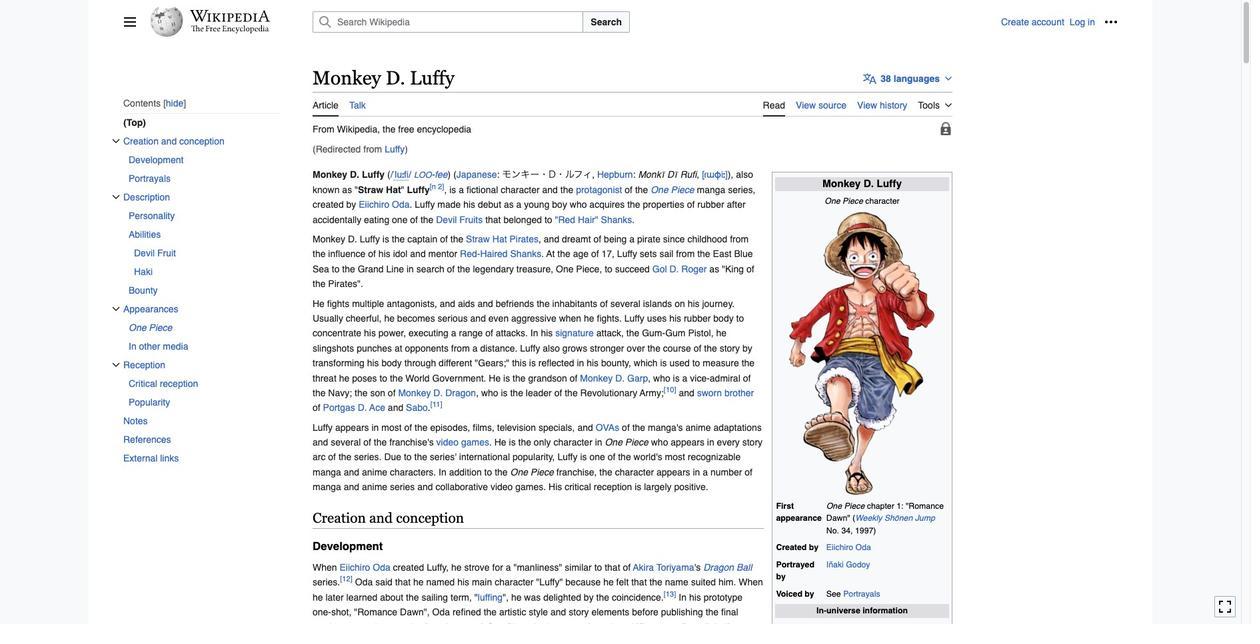 Task type: describe. For each thing, give the bounding box(es) containing it.
to down 17, on the left of the page
[[605, 264, 612, 274]]

appearances link
[[123, 300, 279, 319]]

a inside the , and dreamt of being a pirate since childhood from the influence of his idol and mentor
[[629, 234, 635, 245]]

creation and conception inside monkey d. luffy element
[[313, 510, 464, 526]]

several inside he fights multiple antagonists, and aids and befriends the inhabitants of several islands on his journey. usually cheerful, he becomes serious and even aggressive when he fights. luffy uses his rubber body to concentrate his power, executing a range of attacks. in his
[[610, 298, 640, 309]]

year
[[354, 622, 372, 625]]

the left leader
[[510, 388, 523, 399]]

to right due at bottom left
[[404, 452, 412, 463]]

his down aggressive
[[541, 328, 553, 339]]

the left the world
[[390, 373, 403, 384]]

product
[[313, 622, 344, 625]]

by right voiced
[[805, 590, 814, 599]]

the down devil fruits link
[[450, 234, 463, 245]]

the down influence
[[342, 264, 355, 274]]

the up boy
[[560, 185, 573, 195]]

log
[[1070, 17, 1085, 27]]

he up power,
[[384, 313, 395, 324]]

, left [ɾɯɸiː] link
[[697, 170, 699, 180]]

of down pistol,
[[694, 343, 701, 354]]

the up monkey d. luffy is the captain of the straw hat pirates
[[420, 214, 433, 225]]

the inside as "king of the pirates".
[[313, 279, 326, 289]]

and down series
[[369, 510, 393, 526]]

even
[[488, 313, 509, 324]]

in down 'ovas' link
[[595, 437, 602, 448]]

who inside the . luffy made his debut as a young boy who acquires the properties of rubber after accidentally eating one of the
[[570, 199, 587, 210]]

of inside franchise, the character appears in a number of manga and anime series and collaborative video games. his critical reception is largely positive.
[[745, 467, 752, 478]]

in inside . at the age of 17, luffy sets sail from the east blue sea to the grand line in search of the legendary treasure, one piece, to succeed
[[406, 264, 414, 274]]

about
[[380, 592, 403, 603]]

when inside when eiichiro oda created luffy, he strove for a "manliness" similar to that of akira toriyama 's dragon ball series. [12]
[[313, 563, 337, 573]]

sworn brother link
[[697, 388, 754, 399]]

log in and more options image
[[1104, 15, 1118, 29]]

1 vertical spatial eiichiro oda link
[[826, 543, 871, 553]]

0 vertical spatial one piece
[[129, 323, 172, 334]]

of down 'mentor'
[[447, 264, 455, 274]]

haired
[[480, 249, 508, 260]]

the right acquires
[[627, 199, 640, 210]]

universe
[[827, 607, 860, 616]]

x small image for reception
[[112, 362, 120, 370]]

voiced by
[[776, 590, 814, 599]]

weekly
[[855, 514, 882, 524]]

0 vertical spatial creation and conception
[[123, 136, 224, 147]]

in inside "personal tools" navigation
[[1088, 17, 1095, 27]]

iñaki
[[826, 560, 844, 570]]

he up one- at the bottom of the page
[[313, 592, 323, 603]]

the down gum- on the right of page
[[648, 343, 660, 354]]

" inside straw hat " luffy [n 2] , is a fictional character and the protagonist of the one piece
[[401, 185, 404, 195]]

attack, the gum-gum pistol, he slingshots punches at opponents from a distance. luffy also grows stronger over the course of the story by transforming his body through different "gears;" this is reflected in his bounty, which is used to measure the threat he poses to the world government. he is the grandson of
[[313, 328, 755, 384]]

prototype
[[704, 592, 743, 603]]

his right on
[[688, 298, 700, 309]]

the up franchise's
[[415, 422, 428, 433]]

search
[[591, 17, 622, 27]]

that down debut
[[485, 214, 501, 225]]

the down this
[[513, 373, 526, 384]]

he inside luffing ", he was delighted by the coincidence. [13]
[[511, 592, 522, 603]]

the left free at top left
[[383, 124, 396, 134]]

[10]
[[664, 385, 676, 395]]

he left felt
[[603, 577, 614, 588]]

accidentally
[[313, 214, 361, 225]]

devil fruits that belonged to "red hair" shanks .
[[436, 214, 635, 225]]

manga inside manga series, created by
[[697, 185, 725, 195]]

luffy inside he fights multiple antagonists, and aids and befriends the inhabitants of several islands on his journey. usually cheerful, he becomes serious and even aggressive when he fights. luffy uses his rubber body to concentrate his power, executing a range of attacks. in his
[[624, 313, 644, 324]]

by right created
[[809, 543, 819, 553]]

fullscreen image
[[1218, 601, 1232, 614]]

vice-
[[690, 373, 710, 384]]

[n
[[430, 182, 436, 191]]

concentrate
[[313, 328, 361, 339]]

pistol,
[[688, 328, 714, 339]]

gol
[[652, 264, 667, 274]]

his down punches
[[367, 358, 379, 369]]

this
[[512, 358, 527, 369]]

1 horizontal spatial (
[[453, 170, 456, 180]]

and up at
[[544, 234, 559, 245]]

as inside , also known as "
[[342, 185, 352, 195]]

who inside who appears in every story arc of the series. due to the series' international popularity, luffy is one of the world's most recognizable manga and anime characters. in addition to the
[[651, 437, 668, 448]]

(redirected
[[313, 144, 361, 155]]

signature
[[555, 328, 594, 339]]

one inside 'monkey d. luffy one piece character'
[[825, 196, 840, 206]]

the down red-
[[457, 264, 470, 274]]

protagonist
[[576, 185, 622, 195]]

his inside in his prototype one-shot, "romance dawn", oda refined the artistic style and story elements before publishing the final product a year later as the first chapter of
[[689, 592, 701, 603]]

childhood
[[687, 234, 727, 245]]

uses
[[647, 313, 667, 324]]

, also known as "
[[313, 170, 753, 195]]

the down dawn",
[[408, 622, 421, 625]]

him.
[[718, 577, 736, 588]]

weekly shōnen jump no. 34, 1997)
[[826, 514, 935, 536]]

arc
[[313, 452, 326, 463]]

of up captain on the left of page
[[410, 214, 418, 225]]

he inside when eiichiro oda created luffy, he strove for a "manliness" similar to that of akira toriyama 's dragon ball series. [12]
[[451, 563, 462, 573]]

monkey d. luffy element
[[313, 116, 952, 625]]

as inside as "king of the pirates".
[[709, 264, 719, 274]]

he right the when
[[584, 313, 594, 324]]

d. for monkey d. dragon , who is the leader of the revolutionary army; [10] and sworn brother of portgas d. ace and sabo . [11]
[[433, 388, 443, 399]]

the left final
[[706, 607, 719, 618]]

piece inside 'monkey d. luffy one piece character'
[[843, 196, 863, 206]]

one inside the . luffy made his debut as a young boy who acquires the properties of rubber after accidentally eating one of the
[[392, 214, 408, 225]]

hat inside straw hat " luffy [n 2] , is a fictional character and the protagonist of the one piece
[[386, 185, 401, 195]]

before
[[632, 607, 658, 618]]

haki link
[[134, 263, 279, 282]]

publishing
[[661, 607, 703, 618]]

d. for gol d. roger
[[669, 264, 679, 274]]

revolutionary
[[580, 388, 637, 399]]

as inside in his prototype one-shot, "romance dawn", oda refined the artistic style and story elements before publishing the final product a year later as the first chapter of
[[396, 622, 405, 625]]

critical
[[565, 482, 591, 493]]

0 horizontal spatial one piece link
[[129, 319, 279, 338]]

2 vertical spatial one piece
[[826, 502, 865, 511]]

to down international
[[484, 467, 492, 478]]

and inside of the manga's anime adaptations and several of the franchise's
[[313, 437, 328, 448]]

oda inside when eiichiro oda created luffy, he strove for a "manliness" similar to that of akira toriyama 's dragon ball series. [12]
[[373, 563, 390, 573]]

a inside in his prototype one-shot, "romance dawn", oda refined the artistic style and story elements before publishing the final product a year later as the first chapter of
[[346, 622, 352, 625]]

created
[[776, 543, 807, 553]]

being
[[604, 234, 627, 245]]

1 / from the left
[[390, 170, 393, 180]]

the right arc
[[339, 452, 352, 463]]

most inside who appears in every story arc of the series. due to the series' international popularity, luffy is one of the world's most recognizable manga and anime characters. in addition to the
[[665, 452, 685, 463]]

0 horizontal spatial conception
[[179, 136, 224, 147]]

is inside who appears in every story arc of the series. due to the series' international popularity, luffy is one of the world's most recognizable manga and anime characters. in addition to the
[[580, 452, 587, 463]]

and down hide button
[[161, 136, 177, 147]]

first appearance
[[776, 502, 822, 524]]

appearance
[[776, 514, 822, 524]]

blue
[[734, 249, 753, 260]]

the right at
[[557, 249, 570, 260]]

in inside who appears in every story arc of the series. due to the series' international popularity, luffy is one of the world's most recognizable manga and anime characters. in addition to the
[[439, 467, 446, 478]]

of up fights. on the bottom of page
[[600, 298, 608, 309]]

2 horizontal spatial )
[[728, 170, 731, 180]]

0 horizontal spatial video
[[436, 437, 459, 448]]

punches
[[357, 343, 392, 354]]

. inside . at the age of 17, luffy sets sail from the east blue sea to the grand line in search of the legendary treasure, one piece, to succeed
[[541, 249, 544, 260]]

one-
[[313, 607, 331, 618]]

2 vertical spatial he
[[494, 437, 506, 448]]

2 vertical spatial eiichiro oda link
[[340, 563, 390, 573]]

manga inside franchise, the character appears in a number of manga and anime series and collaborative video games. his critical reception is largely positive.
[[313, 482, 341, 493]]

series. inside who appears in every story arc of the series. due to the series' international popularity, luffy is one of the world's most recognizable manga and anime characters. in addition to the
[[354, 452, 382, 463]]

to inside he fights multiple antagonists, and aids and befriends the inhabitants of several islands on his journey. usually cheerful, he becomes serious and even aggressive when he fights. luffy uses his rubber body to concentrate his power, executing a range of attacks. in his
[[736, 313, 744, 324]]

of inside straw hat " luffy [n 2] , is a fictional character and the protagonist of the one piece
[[625, 185, 633, 195]]

the down grandson
[[565, 388, 578, 399]]

of inside as "king of the pirates".
[[746, 264, 754, 274]]

roger
[[681, 264, 707, 274]]

, up protagonist link
[[592, 170, 595, 180]]

"luffy"
[[536, 577, 563, 588]]

dragon ball link
[[703, 563, 752, 573]]

notes link
[[123, 412, 279, 431]]

encyclopedia
[[417, 124, 471, 134]]

luffy inside who appears in every story arc of the series. due to the series' international popularity, luffy is one of the world's most recognizable manga and anime characters. in addition to the
[[557, 452, 578, 463]]

of left portgas
[[313, 403, 320, 413]]

navy;
[[328, 388, 352, 399]]

the up 'idol'
[[392, 234, 405, 245]]

he up navy;
[[339, 373, 349, 384]]

, inside monkey d. dragon , who is the leader of the revolutionary army; [10] and sworn brother of portgas d. ace and sabo . [11]
[[476, 388, 479, 399]]

the inside luffing ", he was delighted by the coincidence. [13]
[[596, 592, 609, 603]]

x small image for creation and conception
[[112, 138, 120, 146]]

read
[[763, 100, 785, 110]]

of up franchise's
[[404, 422, 412, 433]]

he right pistol,
[[716, 328, 727, 339]]

on
[[675, 298, 685, 309]]

0 vertical spatial portrayals link
[[129, 170, 279, 188]]

is inside franchise, the character appears in a number of manga and anime series and collaborative video games. his critical reception is largely positive.
[[635, 482, 641, 493]]

d. for monkey d. luffy ( / ˈ l uː f / loo -fee ) ( japanese : モンキー・d・ルフィ , hepburn : monkī dī rufi , [ɾɯɸiː] )
[[350, 170, 359, 180]]

the left manga's
[[632, 422, 645, 433]]

, inside straw hat " luffy [n 2] , is a fictional character and the protagonist of the one piece
[[444, 185, 447, 195]]

and inside who appears in every story arc of the series. due to the series' international popularity, luffy is one of the world's most recognizable manga and anime characters. in addition to the
[[344, 467, 359, 478]]

0 vertical spatial eiichiro
[[359, 199, 389, 210]]

of right son
[[388, 388, 396, 399]]

his up punches
[[364, 328, 376, 339]]

[13]
[[664, 590, 676, 599]]

sets
[[640, 249, 657, 260]]

by inside 'attack, the gum-gum pistol, he slingshots punches at opponents from a distance. luffy also grows stronger over the course of the story by transforming his body through different "gears;" this is reflected in his bounty, which is used to measure the threat he poses to the world government. he is the grandson of'
[[742, 343, 752, 354]]

1 vertical spatial eiichiro
[[826, 543, 853, 553]]

create
[[1001, 17, 1029, 27]]

due
[[384, 452, 401, 463]]

antagonists,
[[387, 298, 437, 309]]

bounty,
[[601, 358, 631, 369]]

executing
[[409, 328, 449, 339]]

the down akira toriyama link at the bottom
[[649, 577, 662, 588]]

( inside the chapter 1: "romance dawn" (
[[853, 514, 855, 524]]

to up vice-
[[692, 358, 700, 369]]

development inside development link
[[129, 155, 184, 166]]

number
[[710, 467, 742, 478]]

journey.
[[702, 298, 735, 309]]

and up range
[[470, 313, 486, 324]]

0 horizontal spatial creation
[[123, 136, 159, 147]]

1 vertical spatial straw
[[466, 234, 490, 245]]

and right aids
[[478, 298, 493, 309]]

and inside in his prototype one-shot, "romance dawn", oda refined the artistic style and story elements before publishing the final product a year later as the first chapter of
[[551, 607, 566, 618]]

weekly shōnen jump link
[[855, 514, 935, 524]]

, inside the , and dreamt of being a pirate since childhood from the influence of his idol and mentor
[[539, 234, 541, 245]]

of inside in his prototype one-shot, "romance dawn", oda refined the artistic style and story elements before publishing the final product a year later as the first chapter of
[[475, 622, 483, 625]]

that up about
[[395, 577, 411, 588]]

of left 17, on the left of the page
[[591, 249, 599, 260]]

one inside who appears in every story arc of the series. due to the series' international popularity, luffy is one of the world's most recognizable manga and anime characters. in addition to the
[[589, 452, 605, 463]]

that up coincidence.
[[631, 577, 647, 588]]

created inside manga series, created by
[[313, 199, 344, 210]]

garp
[[627, 373, 648, 384]]

the down television
[[518, 437, 531, 448]]

the up characters.
[[414, 452, 427, 463]]

the down pistol,
[[704, 343, 717, 354]]

menu image
[[123, 15, 137, 29]]

usually
[[313, 313, 343, 324]]

of up 'mentor'
[[440, 234, 448, 245]]

fights
[[327, 298, 349, 309]]

manga inside who appears in every story arc of the series. due to the series' international popularity, luffy is one of the world's most recognizable manga and anime characters. in addition to the
[[313, 467, 341, 478]]

and left series
[[344, 482, 359, 493]]

in down ace
[[372, 422, 379, 433]]

d. for monkey d. garp
[[615, 373, 625, 384]]

of up the "brother"
[[743, 373, 751, 384]]

0 vertical spatial eiichiro oda
[[359, 199, 410, 210]]

hide
[[166, 98, 183, 109]]

franchise,
[[556, 467, 597, 478]]

monkey d. luffy is the captain of the straw hat pirates
[[313, 234, 539, 245]]

delighted
[[543, 592, 581, 603]]

to up son
[[380, 373, 387, 384]]

he left named
[[413, 577, 424, 588]]

search
[[416, 264, 444, 274]]

's
[[694, 563, 701, 573]]

inhabitants
[[552, 298, 597, 309]]

adaptations
[[713, 422, 762, 433]]

34,
[[841, 526, 853, 536]]

and down characters.
[[417, 482, 433, 493]]

of right 'ovas' link
[[622, 422, 630, 433]]

in inside he fights multiple antagonists, and aids and befriends the inhabitants of several islands on his journey. usually cheerful, he becomes serious and even aggressive when he fights. luffy uses his rubber body to concentrate his power, executing a range of attacks. in his
[[530, 328, 538, 339]]

his down stronger
[[587, 358, 599, 369]]

who inside monkey d. dragon , who is the leader of the revolutionary army; [10] and sworn brother of portgas d. ace and sabo . [11]
[[481, 388, 498, 399]]

from wikipedia, the free encyclopedia
[[313, 124, 471, 134]]

aids
[[458, 298, 475, 309]]

dragon inside when eiichiro oda created luffy, he strove for a "manliness" similar to that of akira toriyama 's dragon ball series. [12]
[[703, 563, 734, 573]]

voiced
[[776, 590, 802, 599]]

the down poses
[[355, 388, 368, 399]]

created inside when eiichiro oda created luffy, he strove for a "manliness" similar to that of akira toriyama 's dragon ball series. [12]
[[393, 563, 424, 573]]

after
[[727, 199, 746, 210]]

and inside straw hat " luffy [n 2] , is a fictional character and the protagonist of the one piece
[[542, 185, 558, 195]]

the down luffing link
[[484, 607, 497, 618]]

young
[[524, 199, 549, 210]]

main
[[472, 577, 492, 588]]

is inside ", who is a vice-admiral of the navy; the son of"
[[673, 373, 680, 384]]

2 : from the left
[[633, 170, 636, 180]]

the up dawn",
[[406, 592, 419, 603]]

piece inside straw hat " luffy [n 2] , is a fictional character and the protagonist of the one piece
[[671, 185, 694, 195]]

d. for monkey d. luffy
[[386, 67, 405, 89]]

a inside franchise, the character appears in a number of manga and anime series and collaborative video games. his critical reception is largely positive.
[[703, 467, 708, 478]]

to right sea
[[332, 264, 340, 274]]

and down captain on the left of page
[[410, 249, 426, 260]]

hepburn
[[597, 170, 633, 180]]

from left luffy link
[[363, 144, 382, 155]]

when inside the oda said that he named his main character "luffy" because he felt that the name suited him. when he later learned about the sailing term, "
[[739, 577, 763, 588]]

he inside 'attack, the gum-gum pistol, he slingshots punches at opponents from a distance. luffy also grows stronger over the course of the story by transforming his body through different "gears;" this is reflected in his bounty, which is used to measure the threat he poses to the world government. he is the grandson of'
[[489, 373, 501, 384]]

devil for devil fruit
[[134, 248, 155, 259]]

Search search field
[[297, 11, 1001, 33]]

oda said that he named his main character "luffy" because he felt that the name suited him. when he later learned about the sailing term, "
[[313, 577, 763, 603]]

and right ace
[[388, 403, 403, 413]]

monkey for monkey d. garp
[[580, 373, 613, 384]]

devil fruit
[[134, 248, 176, 259]]

1 horizontal spatial portrayals link
[[843, 590, 880, 599]]

of down grandson
[[554, 388, 562, 399]]

final
[[721, 607, 738, 618]]

of down ace
[[363, 437, 371, 448]]

2 / from the left
[[409, 170, 411, 180]]

to left '"red'
[[544, 214, 552, 225]]

video inside franchise, the character appears in a number of manga and anime series and collaborative video games. his critical reception is largely positive.
[[491, 482, 513, 493]]

acquires
[[589, 199, 625, 210]]

of down 'ovas' link
[[608, 452, 615, 463]]



Task type: vqa. For each thing, say whether or not it's contained in the screenshot.
the rightmost later
yes



Task type: locate. For each thing, give the bounding box(es) containing it.
1 vertical spatial when
[[739, 577, 763, 588]]

he
[[384, 313, 395, 324], [584, 313, 594, 324], [716, 328, 727, 339], [339, 373, 349, 384], [451, 563, 462, 573], [413, 577, 424, 588], [603, 577, 614, 588], [313, 592, 323, 603], [511, 592, 522, 603]]

as
[[342, 185, 352, 195], [504, 199, 514, 210], [709, 264, 719, 274], [396, 622, 405, 625]]

0 vertical spatial x small image
[[112, 138, 120, 146]]

view left "source"
[[796, 100, 816, 110]]

" inside the oda said that he named his main character "luffy" because he felt that the name suited him. when he later learned about the sailing term, "
[[474, 592, 478, 603]]

also inside , also known as "
[[736, 170, 753, 180]]

created down known
[[313, 199, 344, 210]]

anime inside franchise, the character appears in a number of manga and anime series and collaborative video games. his critical reception is largely positive.
[[362, 482, 387, 493]]

rubber inside he fights multiple antagonists, and aids and befriends the inhabitants of several islands on his journey. usually cheerful, he becomes serious and even aggressive when he fights. luffy uses his rubber body to concentrate his power, executing a range of attacks. in his
[[684, 313, 711, 324]]

attacks.
[[496, 328, 528, 339]]

1 vertical spatial created
[[393, 563, 424, 573]]

several down portgas
[[331, 437, 361, 448]]

he up international
[[494, 437, 506, 448]]

monkey for monkey d. luffy ( / ˈ l uː f / loo -fee ) ( japanese : モンキー・d・ルフィ , hepburn : monkī dī rufi , [ɾɯɸiː] )
[[313, 170, 347, 180]]

popularity,
[[513, 452, 555, 463]]

a down "shot," in the bottom left of the page
[[346, 622, 352, 625]]

addition
[[449, 467, 482, 478]]

0 vertical spatial created
[[313, 199, 344, 210]]

0 horizontal spatial series.
[[313, 577, 340, 588]]

abilities link
[[129, 226, 279, 244]]

manga's
[[648, 422, 683, 433]]

) up 'series,'
[[728, 170, 731, 180]]

serious
[[438, 313, 468, 324]]

protagonist link
[[576, 185, 622, 195]]

1 horizontal spatial later
[[375, 622, 393, 625]]

eiichiro oda link up iñaki godoy link at the right bottom of the page
[[826, 543, 871, 553]]

body inside he fights multiple antagonists, and aids and befriends the inhabitants of several islands on his journey. usually cheerful, he becomes serious and even aggressive when he fights. luffy uses his rubber body to concentrate his power, executing a range of attacks. in his
[[713, 313, 734, 324]]

loo
[[414, 170, 432, 180]]

0 horizontal spatial creation and conception
[[123, 136, 224, 147]]

1 vertical spatial chapter
[[441, 622, 472, 625]]

wikipedia,
[[337, 124, 380, 134]]

1 horizontal spatial one
[[589, 452, 605, 463]]

shanks down acquires
[[601, 214, 632, 225]]

chapter
[[867, 502, 894, 511], [441, 622, 472, 625]]

reflected
[[538, 358, 574, 369]]

recognizable
[[688, 452, 741, 463]]

language progressive image
[[863, 72, 877, 85]]

toriyama
[[656, 563, 694, 573]]

a inside the . luffy made his debut as a young boy who acquires the properties of rubber after accidentally eating one of the
[[516, 199, 521, 210]]

of left being
[[594, 234, 601, 245]]

by up accidentally
[[346, 199, 356, 210]]

he inside he fights multiple antagonists, and aids and befriends the inhabitants of several islands on his journey. usually cheerful, he becomes serious and even aggressive when he fights. luffy uses his rubber body to concentrate his power, executing a range of attacks. in his
[[313, 298, 325, 309]]

and left 'ovas' link
[[577, 422, 593, 433]]

of inside when eiichiro oda created luffy, he strove for a "manliness" similar to that of akira toriyama 's dragon ball series. [12]
[[623, 563, 631, 573]]

appears for luffy
[[335, 422, 369, 433]]

monkey for monkey d. luffy one piece character
[[822, 178, 861, 190]]

most right 'world's' at the right bottom
[[665, 452, 685, 463]]

0 vertical spatial body
[[713, 313, 734, 324]]

pirates".
[[328, 279, 363, 289]]

0 vertical spatial devil
[[436, 214, 457, 225]]

of up grand at the left
[[368, 249, 376, 260]]

1 vertical spatial creation and conception
[[313, 510, 464, 526]]

2 horizontal spatial story
[[742, 437, 763, 448]]

) right -
[[448, 170, 451, 180]]

from inside the , and dreamt of being a pirate since childhood from the influence of his idol and mentor
[[730, 234, 749, 245]]

becomes
[[397, 313, 435, 324]]

power,
[[378, 328, 406, 339]]

1 vertical spatial hat
[[492, 234, 507, 245]]

0 vertical spatial most
[[381, 422, 402, 433]]

1 vertical spatial development
[[313, 540, 383, 553]]

monkey d. luffy main content
[[307, 60, 1118, 625]]

of down hepburn
[[625, 185, 633, 195]]

1 vertical spatial creation
[[313, 510, 366, 526]]

0 vertical spatial manga
[[697, 185, 725, 195]]

luffy inside 'monkey d. luffy one piece character'
[[877, 178, 902, 190]]

japanese link
[[456, 170, 497, 180]]

0 vertical spatial appears
[[335, 422, 369, 433]]

shanks down pirates
[[510, 249, 541, 260]]

luffy inside 'attack, the gum-gum pistol, he slingshots punches at opponents from a distance. luffy also grows stronger over the course of the story by transforming his body through different "gears;" this is reflected in his bounty, which is used to measure the threat he poses to the world government. he is the grandson of'
[[520, 343, 540, 354]]

a inside 'attack, the gum-gum pistol, he slingshots punches at opponents from a distance. luffy also grows stronger over the course of the story by transforming his body through different "gears;" this is reflected in his bounty, which is used to measure the threat he poses to the world government. he is the grandson of'
[[472, 343, 478, 354]]

several inside of the manga's anime adaptations and several of the franchise's
[[331, 437, 361, 448]]

rufi
[[680, 170, 697, 180]]

1 horizontal spatial view
[[857, 100, 877, 110]]

oda up "said"
[[373, 563, 390, 573]]

1 vertical spatial anime
[[362, 467, 387, 478]]

1 horizontal spatial "romance
[[906, 502, 944, 511]]

1 horizontal spatial straw
[[466, 234, 490, 245]]

-
[[432, 170, 435, 180]]

ovas link
[[596, 422, 619, 433]]

view for view history
[[857, 100, 877, 110]]

x small image for description
[[112, 194, 120, 202]]

0 horizontal spatial "
[[355, 185, 358, 195]]

shōnen
[[884, 514, 913, 524]]

1 vertical spatial portrayals
[[843, 590, 880, 599]]

measure
[[703, 358, 739, 369]]

1 vertical spatial one piece
[[510, 467, 554, 478]]

0 horizontal spatial /
[[390, 170, 393, 180]]

( left ˈ
[[387, 170, 390, 180]]

from inside . at the age of 17, luffy sets sail from the east blue sea to the grand line in search of the legendary treasure, one piece, to succeed
[[676, 249, 695, 260]]

1 horizontal spatial eiichiro oda
[[826, 543, 871, 553]]

0 horizontal spatial reception
[[160, 379, 198, 390]]

red-haired shanks
[[460, 249, 541, 260]]

eiichiro inside when eiichiro oda created luffy, he strove for a "manliness" similar to that of akira toriyama 's dragon ball series. [12]
[[340, 563, 370, 573]]

1 vertical spatial eiichiro oda
[[826, 543, 871, 553]]

0 horizontal spatial one piece
[[129, 323, 172, 334]]

the left 'world's' at the right bottom
[[618, 452, 631, 463]]

he right luffy,
[[451, 563, 462, 573]]

x small image
[[112, 138, 120, 146], [112, 194, 120, 202], [112, 362, 120, 370]]

and right [10]
[[679, 388, 694, 399]]

in right log
[[1088, 17, 1095, 27]]

0 vertical spatial dragon
[[445, 388, 476, 399]]

1 horizontal spatial portrayals
[[843, 590, 880, 599]]

monkey d. luffy is the future king of the pirates an is wearing a red jacket with a straw hat, blue jean shorts, a yellow sash, and sandals. image
[[789, 212, 935, 496]]

by inside manga series, created by
[[346, 199, 356, 210]]

1 vertical spatial video
[[491, 482, 513, 493]]

monkey for monkey d. luffy
[[313, 67, 381, 89]]

by up the "brother"
[[742, 343, 752, 354]]

created by
[[776, 543, 819, 553]]

straw
[[358, 185, 383, 195], [466, 234, 490, 245]]

portrayed by
[[776, 560, 814, 582]]

0 vertical spatial "romance
[[906, 502, 944, 511]]

also
[[736, 170, 753, 180], [543, 343, 560, 354]]

0 horizontal spatial straw
[[358, 185, 383, 195]]

manga
[[697, 185, 725, 195], [313, 467, 341, 478], [313, 482, 341, 493]]

a inside ", who is a vice-admiral of the navy; the son of"
[[682, 373, 687, 384]]

one piece up dawn"
[[826, 502, 865, 511]]

0 horizontal spatial portrayals
[[129, 174, 171, 184]]

development inside monkey d. luffy element
[[313, 540, 383, 553]]

view history
[[857, 100, 907, 110]]

in down series'
[[439, 467, 446, 478]]

l
[[395, 170, 397, 180]]

anime right manga's
[[685, 422, 711, 433]]

character inside straw hat " luffy [n 2] , is a fictional character and the protagonist of the one piece
[[501, 185, 540, 195]]

1 vertical spatial also
[[543, 343, 560, 354]]

one inside . at the age of 17, luffy sets sail from the east blue sea to the grand line in search of the legendary treasure, one piece, to succeed
[[556, 264, 574, 274]]

1 horizontal spatial reception
[[594, 482, 632, 493]]

most down ace
[[381, 422, 402, 433]]

as down dawn",
[[396, 622, 405, 625]]

1 horizontal spatial creation and conception
[[313, 510, 464, 526]]

abilities
[[129, 230, 161, 240]]

wikipedia image
[[190, 10, 270, 22]]

0 horizontal spatial one
[[392, 214, 408, 225]]

0 horizontal spatial development
[[129, 155, 184, 166]]

1 horizontal spatial series.
[[354, 452, 382, 463]]

by inside luffing ", he was delighted by the coincidence. [13]
[[584, 592, 594, 603]]

1 horizontal spatial development
[[313, 540, 383, 553]]

1 horizontal spatial :
[[633, 170, 636, 180]]

2 horizontal spatial (
[[853, 514, 855, 524]]

his up gum
[[669, 313, 681, 324]]

0 vertical spatial one
[[392, 214, 408, 225]]

straw up eating
[[358, 185, 383, 195]]

later inside the oda said that he named his main character "luffy" because he felt that the name suited him. when he later learned about the sailing term, "
[[326, 592, 344, 603]]

dawn"
[[826, 514, 850, 524]]

1 horizontal spatial most
[[665, 452, 685, 463]]

luffy inside . at the age of 17, luffy sets sail from the east blue sea to the grand line in search of the legendary treasure, one piece, to succeed
[[617, 249, 637, 260]]

learned
[[346, 592, 377, 603]]

of right the 'number'
[[745, 467, 752, 478]]

conception inside monkey d. luffy element
[[396, 510, 464, 526]]

the inside he fights multiple antagonists, and aids and befriends the inhabitants of several islands on his journey. usually cheerful, he becomes serious and even aggressive when he fights. luffy uses his rubber body to concentrate his power, executing a range of attacks. in his
[[537, 298, 550, 309]]

0 vertical spatial when
[[313, 563, 337, 573]]

his inside the . luffy made his debut as a young boy who acquires the properties of rubber after accidentally eating one of the
[[463, 199, 475, 210]]

world's
[[634, 452, 662, 463]]

monkey inside 'monkey d. luffy one piece character'
[[822, 178, 861, 190]]

who inside ", who is a vice-admiral of the navy; the son of"
[[653, 373, 670, 384]]

1 horizontal spatial "
[[401, 185, 404, 195]]

pirate
[[637, 234, 660, 245]]

in inside in his prototype one-shot, "romance dawn", oda refined the artistic style and story elements before publishing the final product a year later as the first chapter of
[[679, 592, 687, 603]]

d. for monkey d. luffy one piece character
[[864, 178, 874, 190]]

0 horizontal spatial (
[[387, 170, 390, 180]]

reception right critical on the bottom of page
[[594, 482, 632, 493]]

, inside ", who is a vice-admiral of the navy; the son of"
[[648, 373, 651, 384]]

leader
[[526, 388, 552, 399]]

his inside the , and dreamt of being a pirate since childhood from the influence of his idol and mentor
[[378, 249, 390, 260]]

1 : from the left
[[497, 170, 500, 180]]

series. inside when eiichiro oda created luffy, he strove for a "manliness" similar to that of akira toriyama 's dragon ball series. [12]
[[313, 577, 340, 588]]

0 horizontal spatial when
[[313, 563, 337, 573]]

0 vertical spatial portrayals
[[129, 174, 171, 184]]

story up 'measure'
[[720, 343, 740, 354]]

(
[[387, 170, 390, 180], [453, 170, 456, 180], [853, 514, 855, 524]]

popularity link
[[129, 394, 279, 412]]

artistic
[[499, 607, 526, 618]]

0 vertical spatial reception
[[160, 379, 198, 390]]

in inside who appears in every story arc of the series. due to the series' international popularity, luffy is one of the world's most recognizable manga and anime characters. in addition to the
[[707, 437, 714, 448]]

who down "gears;"
[[481, 388, 498, 399]]

0 vertical spatial series.
[[354, 452, 382, 463]]

0 horizontal spatial )
[[405, 144, 408, 155]]

character inside 'monkey d. luffy one piece character'
[[865, 196, 900, 206]]

distance.
[[480, 343, 518, 354]]

1 horizontal spatial created
[[393, 563, 424, 573]]

2 vertical spatial eiichiro
[[340, 563, 370, 573]]

1 horizontal spatial also
[[736, 170, 753, 180]]

video
[[436, 437, 459, 448], [491, 482, 513, 493]]

monkey
[[313, 67, 381, 89], [313, 170, 347, 180], [822, 178, 861, 190], [313, 234, 345, 245], [580, 373, 613, 384], [398, 388, 431, 399]]

later inside in his prototype one-shot, "romance dawn", oda refined the artistic style and story elements before publishing the final product a year later as the first chapter of
[[375, 622, 393, 625]]

[13] link
[[664, 590, 676, 599]]

1 vertical spatial dragon
[[703, 563, 734, 573]]

story inside who appears in every story arc of the series. due to the series' international popularity, luffy is one of the world's most recognizable manga and anime characters. in addition to the
[[742, 437, 763, 448]]

the down international
[[495, 467, 508, 478]]

,
[[592, 170, 595, 180], [697, 170, 699, 180], [731, 170, 733, 180], [444, 185, 447, 195], [539, 234, 541, 245], [648, 373, 651, 384], [476, 388, 479, 399]]

a inside he fights multiple antagonists, and aids and befriends the inhabitants of several islands on his journey. usually cheerful, he becomes serious and even aggressive when he fights. luffy uses his rubber body to concentrate his power, executing a range of attacks. in his
[[451, 328, 456, 339]]

. inside the . luffy made his debut as a young boy who acquires the properties of rubber after accidentally eating one of the
[[410, 199, 412, 210]]

grandson
[[528, 373, 567, 384]]

1 vertical spatial x small image
[[112, 194, 120, 202]]

luffy appears in most of the episodes, films, television specials, and ovas
[[313, 422, 619, 433]]

anime inside of the manga's anime adaptations and several of the franchise's
[[685, 422, 711, 433]]

"red hair" shanks link
[[555, 214, 632, 225]]

1 horizontal spatial several
[[610, 298, 640, 309]]

international
[[459, 452, 510, 463]]

video down episodes,
[[436, 437, 459, 448]]

the down childhood
[[697, 249, 710, 260]]

east
[[713, 249, 732, 260]]

1 horizontal spatial dragon
[[703, 563, 734, 573]]

conception up development link
[[179, 136, 224, 147]]

straw up red-
[[466, 234, 490, 245]]

2 vertical spatial story
[[569, 607, 589, 618]]

to inside when eiichiro oda created luffy, he strove for a "manliness" similar to that of akira toriyama 's dragon ball series. [12]
[[594, 563, 602, 573]]

1 vertical spatial rubber
[[684, 313, 711, 324]]

the right 'measure'
[[742, 358, 755, 369]]

elements
[[592, 607, 629, 618]]

television
[[497, 422, 536, 433]]

appears inside franchise, the character appears in a number of manga and anime series and collaborative video games. his critical reception is largely positive.
[[656, 467, 690, 478]]

0 horizontal spatial shanks
[[510, 249, 541, 260]]

that
[[485, 214, 501, 225], [605, 563, 620, 573], [395, 577, 411, 588], [631, 577, 647, 588]]

of down 'blue'
[[746, 264, 754, 274]]

0 vertical spatial conception
[[179, 136, 224, 147]]

monkey for monkey d. luffy is the captain of the straw hat pirates
[[313, 234, 345, 245]]

devil inside monkey d. luffy element
[[436, 214, 457, 225]]

story inside 'attack, the gum-gum pistol, he slingshots punches at opponents from a distance. luffy also grows stronger over the course of the story by transforming his body through different "gears;" this is reflected in his bounty, which is used to measure the threat he poses to the world government. he is the grandson of'
[[720, 343, 740, 354]]

contents hide
[[123, 98, 183, 109]]

2 horizontal spatial "
[[474, 592, 478, 603]]

from inside 'attack, the gum-gum pistol, he slingshots punches at opponents from a distance. luffy also grows stronger over the course of the story by transforming his body through different "gears;" this is reflected in his bounty, which is used to measure the threat he poses to the world government. he is the grandson of'
[[451, 343, 470, 354]]

1 horizontal spatial when
[[739, 577, 763, 588]]

a inside straw hat " luffy [n 2] , is a fictional character and the protagonist of the one piece
[[459, 185, 464, 195]]

the up elements
[[596, 592, 609, 603]]

1 horizontal spatial hat
[[492, 234, 507, 245]]

mentor
[[428, 249, 457, 260]]

later
[[326, 592, 344, 603], [375, 622, 393, 625]]

0 horizontal spatial dragon
[[445, 388, 476, 399]]

name
[[665, 577, 688, 588]]

1 vertical spatial several
[[331, 437, 361, 448]]

) down free at top left
[[405, 144, 408, 155]]

1 horizontal spatial one piece
[[510, 467, 554, 478]]

1 vertical spatial "romance
[[354, 607, 397, 618]]

a inside when eiichiro oda created luffy, he strove for a "manliness" similar to that of akira toriyama 's dragon ball series. [12]
[[506, 563, 511, 573]]

anime inside who appears in every story arc of the series. due to the series' international popularity, luffy is one of the world's most recognizable manga and anime characters. in addition to the
[[362, 467, 387, 478]]

in right line
[[406, 264, 414, 274]]

2 x small image from the top
[[112, 194, 120, 202]]

in left other
[[129, 342, 136, 352]]

by
[[346, 199, 356, 210], [742, 343, 752, 354], [809, 543, 819, 553], [776, 573, 786, 582], [805, 590, 814, 599], [584, 592, 594, 603]]

in inside 'attack, the gum-gum pistol, he slingshots punches at opponents from a distance. luffy also grows stronger over the course of the story by transforming his body through different "gears;" this is reflected in his bounty, which is used to measure the threat he poses to the world government. he is the grandson of'
[[577, 358, 584, 369]]

created left luffy,
[[393, 563, 424, 573]]

bounty
[[129, 286, 158, 296]]

: up fictional
[[497, 170, 500, 180]]

dragon inside monkey d. dragon , who is the leader of the revolutionary army; [10] and sworn brother of portgas d. ace and sabo . [11]
[[445, 388, 476, 399]]

monkey for monkey d. dragon , who is the leader of the revolutionary army; [10] and sworn brother of portgas d. ace and sabo . [11]
[[398, 388, 431, 399]]

1 view from the left
[[796, 100, 816, 110]]

Search Wikipedia search field
[[313, 11, 583, 33]]

eiichiro oda up iñaki godoy link at the right bottom of the page
[[826, 543, 871, 553]]

0 horizontal spatial later
[[326, 592, 344, 603]]

0 horizontal spatial most
[[381, 422, 402, 433]]

3 x small image from the top
[[112, 362, 120, 370]]

x small image
[[112, 306, 120, 314]]

2 horizontal spatial one piece
[[826, 502, 865, 511]]

"red
[[555, 214, 575, 225]]

dragon down government.
[[445, 388, 476, 399]]

one piece link
[[651, 185, 694, 195], [129, 319, 279, 338]]

one
[[392, 214, 408, 225], [589, 452, 605, 463]]

view for view source
[[796, 100, 816, 110]]

d. for monkey d. luffy is the captain of the straw hat pirates
[[348, 234, 357, 245]]

oda down 1997)
[[856, 543, 871, 553]]

notes
[[123, 416, 148, 427]]

/ right uː
[[409, 170, 411, 180]]

every
[[717, 437, 740, 448]]

monkey d. garp link
[[580, 373, 648, 384]]

character inside the oda said that he named his main character "luffy" because he felt that the name suited him. when he later learned about the sailing term, "
[[495, 577, 534, 588]]

monkey d. garp
[[580, 373, 648, 384]]

0 vertical spatial also
[[736, 170, 753, 180]]

the free encyclopedia image
[[191, 25, 269, 34]]

characters.
[[390, 467, 436, 478]]

uː
[[397, 170, 404, 180]]

felt
[[616, 577, 629, 588]]

0 vertical spatial development
[[129, 155, 184, 166]]

1 horizontal spatial one piece link
[[651, 185, 694, 195]]

of right arc
[[328, 452, 336, 463]]

hepburn link
[[597, 170, 633, 180]]

and
[[161, 136, 177, 147], [542, 185, 558, 195], [544, 234, 559, 245], [410, 249, 426, 260], [440, 298, 455, 309], [478, 298, 493, 309], [470, 313, 486, 324], [679, 388, 694, 399], [388, 403, 403, 413], [577, 422, 593, 433], [313, 437, 328, 448], [344, 467, 359, 478], [344, 482, 359, 493], [417, 482, 433, 493], [369, 510, 393, 526], [551, 607, 566, 618]]

1 horizontal spatial )
[[448, 170, 451, 180]]

devil for devil fruits that belonged to "red hair" shanks .
[[436, 214, 457, 225]]

anime left series
[[362, 482, 387, 493]]

portrayals inside monkey d. luffy element
[[843, 590, 880, 599]]

that up felt
[[605, 563, 620, 573]]

0 horizontal spatial story
[[569, 607, 589, 618]]

0 vertical spatial eiichiro oda link
[[359, 199, 410, 210]]

and up serious
[[440, 298, 455, 309]]

his up term,
[[457, 577, 469, 588]]

appears down portgas d. ace link
[[335, 422, 369, 433]]

straw hat " luffy [n 2] , is a fictional character and the protagonist of the one piece
[[358, 182, 694, 195]]

creation and conception up development link
[[123, 136, 224, 147]]

creation
[[123, 136, 159, 147], [313, 510, 366, 526]]

, inside , also known as "
[[731, 170, 733, 180]]

0 vertical spatial rubber
[[697, 199, 724, 210]]

2 view from the left
[[857, 100, 877, 110]]

page semi-protected image
[[939, 122, 952, 135]]

luffy
[[410, 67, 454, 89], [385, 144, 405, 155], [362, 170, 385, 180], [877, 178, 902, 190], [407, 185, 430, 195], [415, 199, 435, 210], [360, 234, 380, 245], [617, 249, 637, 260], [624, 313, 644, 324], [520, 343, 540, 354], [313, 422, 333, 433], [557, 452, 578, 463]]

0 vertical spatial shanks
[[601, 214, 632, 225]]

of
[[625, 185, 633, 195], [687, 199, 695, 210], [410, 214, 418, 225], [440, 234, 448, 245], [594, 234, 601, 245], [368, 249, 376, 260], [591, 249, 599, 260], [447, 264, 455, 274], [746, 264, 754, 274], [600, 298, 608, 309], [485, 328, 493, 339], [694, 343, 701, 354], [570, 373, 577, 384], [743, 373, 751, 384], [388, 388, 396, 399], [554, 388, 562, 399], [313, 403, 320, 413], [404, 422, 412, 433], [622, 422, 630, 433], [363, 437, 371, 448], [328, 452, 336, 463], [608, 452, 615, 463], [745, 467, 752, 478], [623, 563, 631, 573], [475, 622, 483, 625]]

oda up learned
[[355, 577, 373, 588]]

chapter inside the chapter 1: "romance dawn" (
[[867, 502, 894, 511]]

[12] link
[[340, 575, 353, 584]]

0 horizontal spatial created
[[313, 199, 344, 210]]

conception
[[179, 136, 224, 147], [396, 510, 464, 526]]

of down "even"
[[485, 328, 493, 339]]

the right franchise,
[[599, 467, 612, 478]]

in
[[1088, 17, 1095, 27], [406, 264, 414, 274], [577, 358, 584, 369], [372, 422, 379, 433], [595, 437, 602, 448], [707, 437, 714, 448], [693, 467, 700, 478]]

appearances
[[123, 304, 178, 315]]

oda down uː
[[392, 199, 410, 210]]

1 vertical spatial portrayals link
[[843, 590, 880, 599]]

portrayals
[[129, 174, 171, 184], [843, 590, 880, 599]]

creation down the (top)
[[123, 136, 159, 147]]

1 vertical spatial he
[[489, 373, 501, 384]]

in up recognizable at the right of page
[[707, 437, 714, 448]]

monkey inside monkey d. dragon , who is the leader of the revolutionary army; [10] and sworn brother of portgas d. ace and sabo . [11]
[[398, 388, 431, 399]]

oda inside the oda said that he named his main character "luffy" because he felt that the name suited him. when he later learned about the sailing term, "
[[355, 577, 373, 588]]

the up due at bottom left
[[374, 437, 387, 448]]

1 vertical spatial one piece link
[[129, 319, 279, 338]]

0 horizontal spatial hat
[[386, 185, 401, 195]]

influence
[[328, 249, 366, 260]]

body down the journey.
[[713, 313, 734, 324]]

and down モンキー・d・ルフィ
[[542, 185, 558, 195]]

creation up the [12] link
[[313, 510, 366, 526]]

portrayals link up 'personality' link
[[129, 170, 279, 188]]

the inside the , and dreamt of being a pirate since childhood from the influence of his idol and mentor
[[313, 249, 326, 260]]

a down serious
[[451, 328, 456, 339]]

from up gol d. roger
[[676, 249, 695, 260]]

1 vertical spatial story
[[742, 437, 763, 448]]

rubber inside the . luffy made his debut as a young boy who acquires the properties of rubber after accidentally eating one of the
[[697, 199, 724, 210]]

as inside the . luffy made his debut as a young boy who acquires the properties of rubber after accidentally eating one of the
[[504, 199, 514, 210]]

of right properties
[[687, 199, 695, 210]]

that inside when eiichiro oda created luffy, he strove for a "manliness" similar to that of akira toriyama 's dragon ball series. [12]
[[605, 563, 620, 573]]

0 vertical spatial video
[[436, 437, 459, 448]]

personal tools navigation
[[1001, 11, 1122, 33]]

1 vertical spatial appears
[[671, 437, 704, 448]]

stronger
[[590, 343, 624, 354]]

1:
[[897, 502, 903, 511]]

development
[[129, 155, 184, 166], [313, 540, 383, 553]]

appears for who
[[671, 437, 704, 448]]

0 horizontal spatial also
[[543, 343, 560, 354]]

by down portrayed
[[776, 573, 786, 582]]

story inside in his prototype one-shot, "romance dawn", oda refined the artistic style and story elements before publishing the final product a year later as the first chapter of
[[569, 607, 589, 618]]

dragon up him.
[[703, 563, 734, 573]]

the down the monkī
[[635, 185, 648, 195]]

the up over
[[626, 328, 639, 339]]

is inside straw hat " luffy [n 2] , is a fictional character and the protagonist of the one piece
[[449, 185, 456, 195]]

world
[[405, 373, 430, 384]]

of the manga's anime adaptations and several of the franchise's
[[313, 422, 762, 448]]

0 horizontal spatial body
[[382, 358, 402, 369]]

chapter inside in his prototype one-shot, "romance dawn", oda refined the artistic style and story elements before publishing the final product a year later as the first chapter of
[[441, 622, 472, 625]]

luffing link
[[478, 592, 503, 603]]

0 vertical spatial later
[[326, 592, 344, 603]]

first
[[776, 502, 794, 511]]

straw inside straw hat " luffy [n 2] , is a fictional character and the protagonist of the one piece
[[358, 185, 383, 195]]

1 x small image from the top
[[112, 138, 120, 146]]

shanks
[[601, 214, 632, 225], [510, 249, 541, 260]]

creation inside monkey d. luffy element
[[313, 510, 366, 526]]

oda inside in his prototype one-shot, "romance dawn", oda refined the artistic style and story elements before publishing the final product a year later as the first chapter of
[[432, 607, 450, 618]]

by inside portrayed by
[[776, 573, 786, 582]]

appears inside who appears in every story arc of the series. due to the series' international popularity, luffy is one of the world's most recognizable manga and anime characters. in addition to the
[[671, 437, 704, 448]]

the down threat in the left of the page
[[313, 388, 326, 399]]

his up 'fruits'
[[463, 199, 475, 210]]

of down reflected
[[570, 373, 577, 384]]

to up 'measure'
[[736, 313, 744, 324]]

shot,
[[331, 607, 352, 618]]



